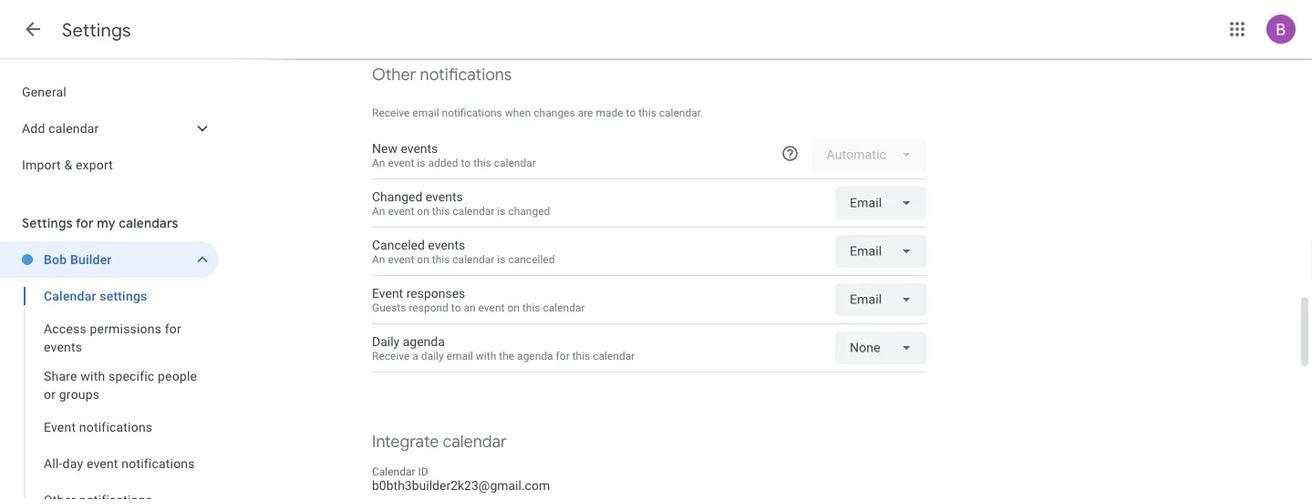 Task type: describe. For each thing, give the bounding box(es) containing it.
calendar for calendar id b0bth3builder2k23@gmail.com
[[372, 466, 416, 479]]

&
[[64, 157, 72, 172]]

settings for my calendars
[[22, 215, 179, 232]]

bob builder tree item
[[0, 242, 219, 278]]

is inside new events an event is added to this calendar
[[417, 156, 425, 169]]

bob
[[44, 252, 67, 267]]

export
[[76, 157, 113, 172]]

for inside daily agenda receive a daily email with the agenda for this calendar
[[556, 350, 570, 362]]

events inside access permissions for events
[[44, 340, 82, 355]]

this inside new events an event is added to this calendar
[[474, 156, 492, 169]]

notifications up all-day event notifications
[[79, 420, 153, 435]]

with inside share with specific people or groups
[[81, 369, 105, 384]]

changed
[[509, 205, 550, 217]]

new events an event is added to this calendar
[[372, 141, 536, 169]]

calendar inside changed events an event on this calendar is changed
[[453, 205, 495, 217]]

1 horizontal spatial agenda
[[517, 350, 553, 362]]

guests
[[372, 301, 406, 314]]

daily
[[372, 335, 400, 350]]

share with specific people or groups
[[44, 369, 197, 402]]

0 vertical spatial for
[[76, 215, 94, 232]]

responses
[[407, 286, 466, 301]]

permissions
[[90, 322, 162, 337]]

is for changed events
[[498, 205, 506, 217]]

builder
[[70, 252, 112, 267]]

calendar.
[[659, 107, 704, 120]]

integrate calendar
[[372, 432, 507, 453]]

daily agenda receive a daily email with the agenda for this calendar
[[372, 335, 635, 362]]

event for event notifications
[[44, 420, 76, 435]]

event for canceled
[[388, 253, 414, 266]]

to inside new events an event is added to this calendar
[[461, 156, 471, 169]]

settings for settings
[[62, 18, 131, 42]]

made
[[596, 107, 624, 120]]

event inside group
[[87, 457, 118, 472]]

0 vertical spatial email
[[413, 107, 439, 120]]

are
[[578, 107, 593, 120]]

calendar inside "event responses guests respond to an event on this calendar"
[[543, 301, 585, 314]]

calendar inside the canceled events an event on this calendar is cancelled
[[453, 253, 495, 266]]

tree containing general
[[0, 74, 219, 183]]

event responses guests respond to an event on this calendar
[[372, 286, 585, 314]]

is for canceled events
[[498, 253, 506, 266]]

go back image
[[22, 18, 44, 40]]

this inside changed events an event on this calendar is changed
[[432, 205, 450, 217]]

all-day event notifications
[[44, 457, 195, 472]]

settings
[[100, 289, 147, 304]]

access
[[44, 322, 87, 337]]

1 receive from the top
[[372, 107, 410, 120]]

calendars
[[119, 215, 179, 232]]

my
[[97, 215, 116, 232]]

calendar id b0bth3builder2k23@gmail.com
[[372, 466, 550, 494]]

changes
[[534, 107, 575, 120]]

events for canceled events
[[428, 238, 466, 253]]

this inside the canceled events an event on this calendar is cancelled
[[432, 253, 450, 266]]

an
[[464, 301, 476, 314]]

notifications up when
[[420, 64, 512, 85]]

import
[[22, 157, 61, 172]]

import & export
[[22, 157, 113, 172]]

all-
[[44, 457, 63, 472]]

receive email notifications when changes are made to this calendar.
[[372, 107, 704, 120]]

settings for settings for my calendars
[[22, 215, 73, 232]]

add
[[22, 121, 45, 136]]

settings for my calendars tree
[[0, 242, 219, 501]]



Task type: locate. For each thing, give the bounding box(es) containing it.
an up 'canceled'
[[372, 205, 385, 217]]

0 vertical spatial event
[[372, 286, 403, 301]]

daily
[[421, 350, 444, 362]]

an for new events
[[372, 156, 385, 169]]

events inside the canceled events an event on this calendar is cancelled
[[428, 238, 466, 253]]

on inside "event responses guests respond to an event on this calendar"
[[508, 301, 520, 314]]

settings up the bob
[[22, 215, 73, 232]]

0 vertical spatial receive
[[372, 107, 410, 120]]

calendar for calendar settings
[[44, 289, 96, 304]]

receive up new
[[372, 107, 410, 120]]

2 horizontal spatial for
[[556, 350, 570, 362]]

event for event responses guests respond to an event on this calendar
[[372, 286, 403, 301]]

is left added
[[417, 156, 425, 169]]

settings heading
[[62, 18, 131, 42]]

settings right go back image
[[62, 18, 131, 42]]

2 vertical spatial on
[[508, 301, 520, 314]]

other notifications
[[372, 64, 512, 85]]

calendar inside group
[[44, 289, 96, 304]]

with left the the
[[476, 350, 497, 362]]

for inside access permissions for events
[[165, 322, 182, 337]]

on
[[417, 205, 429, 217], [417, 253, 429, 266], [508, 301, 520, 314]]

event inside "event responses guests respond to an event on this calendar"
[[479, 301, 505, 314]]

event
[[388, 156, 414, 169], [388, 205, 414, 217], [388, 253, 414, 266], [479, 301, 505, 314], [87, 457, 118, 472]]

calendar left id
[[372, 466, 416, 479]]

id
[[418, 466, 428, 479]]

email down other notifications
[[413, 107, 439, 120]]

1 vertical spatial event
[[44, 420, 76, 435]]

for left my
[[76, 215, 94, 232]]

this right added
[[474, 156, 492, 169]]

the
[[499, 350, 515, 362]]

1 vertical spatial email
[[447, 350, 473, 362]]

when
[[505, 107, 531, 120]]

event for changed
[[388, 205, 414, 217]]

0 horizontal spatial agenda
[[403, 335, 445, 350]]

on inside changed events an event on this calendar is changed
[[417, 205, 429, 217]]

1 vertical spatial is
[[498, 205, 506, 217]]

2 vertical spatial to
[[451, 301, 461, 314]]

0 vertical spatial to
[[626, 107, 636, 120]]

calendar inside calendar id b0bth3builder2k23@gmail.com
[[372, 466, 416, 479]]

1 vertical spatial an
[[372, 205, 385, 217]]

0 horizontal spatial email
[[413, 107, 439, 120]]

on inside the canceled events an event on this calendar is cancelled
[[417, 253, 429, 266]]

groups
[[59, 387, 100, 402]]

this up responses
[[432, 253, 450, 266]]

is left cancelled
[[498, 253, 506, 266]]

a
[[413, 350, 419, 362]]

2 vertical spatial is
[[498, 253, 506, 266]]

add calendar
[[22, 121, 99, 136]]

0 horizontal spatial calendar
[[44, 289, 96, 304]]

0 horizontal spatial with
[[81, 369, 105, 384]]

an for changed events
[[372, 205, 385, 217]]

0 vertical spatial calendar
[[44, 289, 96, 304]]

event notifications
[[44, 420, 153, 435]]

calendar inside new events an event is added to this calendar
[[494, 156, 536, 169]]

email
[[413, 107, 439, 120], [447, 350, 473, 362]]

day
[[63, 457, 83, 472]]

event
[[372, 286, 403, 301], [44, 420, 76, 435]]

an up changed at the top
[[372, 156, 385, 169]]

1 vertical spatial with
[[81, 369, 105, 384]]

event up changed at the top
[[388, 156, 414, 169]]

on up 'canceled'
[[417, 205, 429, 217]]

event inside "event responses guests respond to an event on this calendar"
[[372, 286, 403, 301]]

b0bth3builder2k23@gmail.com
[[372, 479, 550, 494]]

is left changed
[[498, 205, 506, 217]]

access permissions for events
[[44, 322, 182, 355]]

with
[[476, 350, 497, 362], [81, 369, 105, 384]]

is inside changed events an event on this calendar is changed
[[498, 205, 506, 217]]

1 horizontal spatial for
[[165, 322, 182, 337]]

3 an from the top
[[372, 253, 385, 266]]

group containing calendar settings
[[0, 278, 219, 501]]

an
[[372, 156, 385, 169], [372, 205, 385, 217], [372, 253, 385, 266]]

0 vertical spatial an
[[372, 156, 385, 169]]

0 horizontal spatial event
[[44, 420, 76, 435]]

or
[[44, 387, 56, 402]]

this inside daily agenda receive a daily email with the agenda for this calendar
[[573, 350, 590, 362]]

2 vertical spatial for
[[556, 350, 570, 362]]

integrate
[[372, 432, 439, 453]]

None field
[[836, 187, 927, 220], [836, 235, 927, 268], [836, 284, 927, 317], [836, 332, 927, 365], [836, 187, 927, 220], [836, 235, 927, 268], [836, 284, 927, 317], [836, 332, 927, 365]]

2 vertical spatial an
[[372, 253, 385, 266]]

1 horizontal spatial email
[[447, 350, 473, 362]]

group
[[0, 278, 219, 501]]

receive
[[372, 107, 410, 120], [372, 350, 410, 362]]

tree
[[0, 74, 219, 183]]

events inside changed events an event on this calendar is changed
[[426, 190, 463, 205]]

to right made
[[626, 107, 636, 120]]

2 receive from the top
[[372, 350, 410, 362]]

on for changed
[[417, 205, 429, 217]]

this
[[639, 107, 657, 120], [474, 156, 492, 169], [432, 205, 450, 217], [432, 253, 450, 266], [523, 301, 541, 314], [573, 350, 590, 362]]

event right an at bottom left
[[479, 301, 505, 314]]

calendar
[[44, 289, 96, 304], [372, 466, 416, 479]]

1 horizontal spatial with
[[476, 350, 497, 362]]

1 vertical spatial to
[[461, 156, 471, 169]]

email right daily
[[447, 350, 473, 362]]

this inside "event responses guests respond to an event on this calendar"
[[523, 301, 541, 314]]

event left 'respond'
[[372, 286, 403, 301]]

general
[[22, 84, 67, 99]]

this right the the
[[573, 350, 590, 362]]

other
[[372, 64, 416, 85]]

an up guests
[[372, 253, 385, 266]]

changed events an event on this calendar is changed
[[372, 190, 550, 217]]

calendar settings
[[44, 289, 147, 304]]

agenda
[[403, 335, 445, 350], [517, 350, 553, 362]]

added
[[428, 156, 458, 169]]

1 horizontal spatial event
[[372, 286, 403, 301]]

email inside daily agenda receive a daily email with the agenda for this calendar
[[447, 350, 473, 362]]

receive left a
[[372, 350, 410, 362]]

canceled
[[372, 238, 425, 253]]

this down cancelled
[[523, 301, 541, 314]]

1 vertical spatial settings
[[22, 215, 73, 232]]

0 vertical spatial is
[[417, 156, 425, 169]]

events down access
[[44, 340, 82, 355]]

for
[[76, 215, 94, 232], [165, 322, 182, 337], [556, 350, 570, 362]]

receive inside daily agenda receive a daily email with the agenda for this calendar
[[372, 350, 410, 362]]

this right changed at the top
[[432, 205, 450, 217]]

calendar inside tree
[[49, 121, 99, 136]]

to
[[626, 107, 636, 120], [461, 156, 471, 169], [451, 301, 461, 314]]

notifications
[[420, 64, 512, 85], [442, 107, 502, 120], [79, 420, 153, 435], [122, 457, 195, 472]]

events right new
[[401, 141, 438, 156]]

events
[[401, 141, 438, 156], [426, 190, 463, 205], [428, 238, 466, 253], [44, 340, 82, 355]]

notifications up new events an event is added to this calendar
[[442, 107, 502, 120]]

0 vertical spatial settings
[[62, 18, 131, 42]]

share
[[44, 369, 77, 384]]

0 vertical spatial on
[[417, 205, 429, 217]]

event down "or"
[[44, 420, 76, 435]]

0 horizontal spatial for
[[76, 215, 94, 232]]

event inside settings for my calendars tree
[[44, 420, 76, 435]]

for right the the
[[556, 350, 570, 362]]

on up responses
[[417, 253, 429, 266]]

people
[[158, 369, 197, 384]]

changed
[[372, 190, 423, 205]]

is
[[417, 156, 425, 169], [498, 205, 506, 217], [498, 253, 506, 266]]

bob builder
[[44, 252, 112, 267]]

event inside changed events an event on this calendar is changed
[[388, 205, 414, 217]]

to left an at bottom left
[[451, 301, 461, 314]]

agenda down 'respond'
[[403, 335, 445, 350]]

to inside "event responses guests respond to an event on this calendar"
[[451, 301, 461, 314]]

2 an from the top
[[372, 205, 385, 217]]

an inside the canceled events an event on this calendar is cancelled
[[372, 253, 385, 266]]

events inside new events an event is added to this calendar
[[401, 141, 438, 156]]

an inside changed events an event on this calendar is changed
[[372, 205, 385, 217]]

events for new events
[[401, 141, 438, 156]]

this left calendar.
[[639, 107, 657, 120]]

agenda right the the
[[517, 350, 553, 362]]

1 vertical spatial on
[[417, 253, 429, 266]]

on up daily agenda receive a daily email with the agenda for this calendar
[[508, 301, 520, 314]]

event right day
[[87, 457, 118, 472]]

event inside new events an event is added to this calendar
[[388, 156, 414, 169]]

1 vertical spatial calendar
[[372, 466, 416, 479]]

specific
[[109, 369, 155, 384]]

1 vertical spatial receive
[[372, 350, 410, 362]]

respond
[[409, 301, 449, 314]]

calendar
[[49, 121, 99, 136], [494, 156, 536, 169], [453, 205, 495, 217], [453, 253, 495, 266], [543, 301, 585, 314], [593, 350, 635, 362], [443, 432, 507, 453]]

calendar inside daily agenda receive a daily email with the agenda for this calendar
[[593, 350, 635, 362]]

canceled events an event on this calendar is cancelled
[[372, 238, 555, 266]]

events down added
[[426, 190, 463, 205]]

settings
[[62, 18, 131, 42], [22, 215, 73, 232]]

an inside new events an event is added to this calendar
[[372, 156, 385, 169]]

event inside the canceled events an event on this calendar is cancelled
[[388, 253, 414, 266]]

event for new
[[388, 156, 414, 169]]

for right permissions
[[165, 322, 182, 337]]

1 an from the top
[[372, 156, 385, 169]]

1 horizontal spatial calendar
[[372, 466, 416, 479]]

event up 'canceled'
[[388, 205, 414, 217]]

calendar up access
[[44, 289, 96, 304]]

to right added
[[461, 156, 471, 169]]

1 vertical spatial for
[[165, 322, 182, 337]]

event up responses
[[388, 253, 414, 266]]

with up groups
[[81, 369, 105, 384]]

notifications down event notifications in the left of the page
[[122, 457, 195, 472]]

is inside the canceled events an event on this calendar is cancelled
[[498, 253, 506, 266]]

on for canceled
[[417, 253, 429, 266]]

events for changed events
[[426, 190, 463, 205]]

cancelled
[[509, 253, 555, 266]]

events down changed events an event on this calendar is changed
[[428, 238, 466, 253]]

an for canceled events
[[372, 253, 385, 266]]

0 vertical spatial with
[[476, 350, 497, 362]]

new
[[372, 141, 398, 156]]

with inside daily agenda receive a daily email with the agenda for this calendar
[[476, 350, 497, 362]]



Task type: vqa. For each thing, say whether or not it's contained in the screenshot.
DAYS
no



